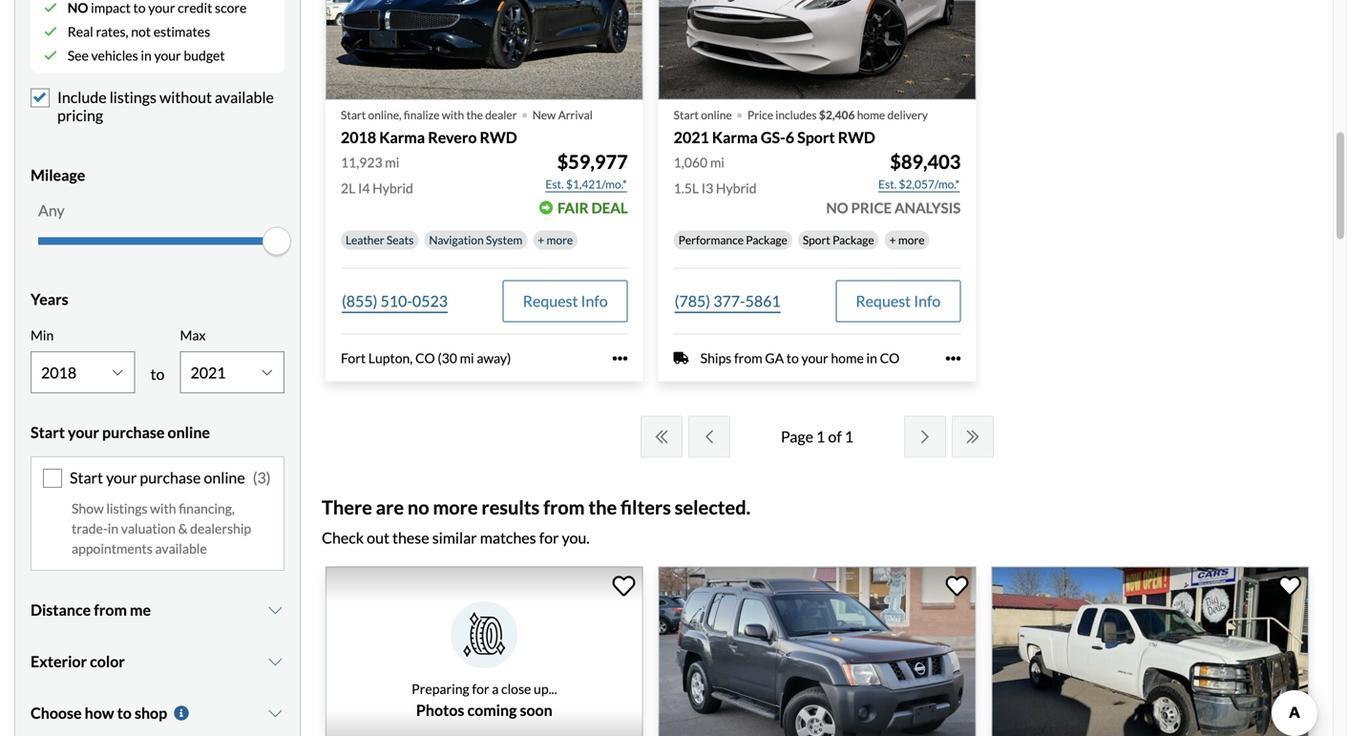 Task type: vqa. For each thing, say whether or not it's contained in the screenshot.
48
no



Task type: locate. For each thing, give the bounding box(es) containing it.
1 info from the left
[[581, 292, 608, 310]]

(855) 510-0523 button
[[341, 280, 449, 322]]

(855)
[[342, 292, 378, 310]]

chevron right image
[[916, 429, 935, 444]]

1 request info from the left
[[523, 292, 608, 310]]

i3
[[701, 180, 713, 196]]

0 horizontal spatial hybrid
[[372, 180, 413, 196]]

info down fair deal
[[581, 292, 608, 310]]

0 horizontal spatial co
[[415, 350, 435, 366]]

0 horizontal spatial ellipsis h image
[[613, 351, 628, 366]]

the left the dealer
[[466, 108, 483, 122]]

from for me
[[94, 601, 127, 619]]

start
[[341, 108, 366, 122], [674, 108, 699, 122], [31, 423, 65, 442], [70, 468, 103, 487]]

1 check image from the top
[[44, 1, 57, 14]]

$2,057/mo.*
[[899, 177, 960, 191]]

chevron double left image
[[652, 429, 671, 444]]

2 + from the left
[[889, 233, 896, 247]]

request for ·
[[523, 292, 578, 310]]

0 horizontal spatial karma
[[379, 128, 425, 147]]

· left price
[[736, 96, 744, 130]]

1 + more from the left
[[538, 233, 573, 247]]

chevron down image for distance from me
[[266, 603, 284, 618]]

2 · from the left
[[736, 96, 744, 130]]

1 left of
[[816, 427, 825, 446]]

est. inside $89,403 est. $2,057/mo.* no price analysis
[[878, 177, 897, 191]]

fair deal
[[558, 199, 628, 216]]

+
[[538, 233, 544, 247], [889, 233, 896, 247]]

2 vertical spatial in
[[108, 521, 118, 537]]

1 vertical spatial home
[[831, 350, 864, 366]]

from left me
[[94, 601, 127, 619]]

est. up price
[[878, 177, 897, 191]]

info
[[581, 292, 608, 310], [914, 292, 941, 310]]

listings inside show listings with financing, trade-in valuation & dealership appointments available
[[106, 500, 147, 517]]

0 vertical spatial from
[[734, 350, 762, 366]]

start for start your purchase online (3)
[[70, 468, 103, 487]]

price
[[851, 199, 892, 216]]

request info for home
[[856, 292, 941, 310]]

purchase up start your purchase online (3)
[[102, 423, 165, 442]]

0 horizontal spatial request info
[[523, 292, 608, 310]]

start for start your purchase online
[[31, 423, 65, 442]]

from inside "dropdown button"
[[94, 601, 127, 619]]

with inside start online, finalize with the dealer · new arrival 2018 karma revero rwd
[[442, 108, 464, 122]]

1 horizontal spatial + more
[[889, 233, 925, 247]]

home right $2,406
[[857, 108, 885, 122]]

request info down fair
[[523, 292, 608, 310]]

1 horizontal spatial rwd
[[838, 128, 875, 147]]

show
[[72, 500, 104, 517]]

info down analysis
[[914, 292, 941, 310]]

0 vertical spatial sport
[[797, 128, 835, 147]]

2 horizontal spatial in
[[866, 350, 877, 366]]

no
[[826, 199, 848, 216]]

are
[[376, 496, 404, 519]]

dealership
[[190, 521, 251, 537]]

2 request info button from the left
[[836, 280, 961, 322]]

mi right 11,923
[[385, 154, 399, 171]]

2 hybrid from the left
[[716, 180, 757, 196]]

1 right of
[[845, 427, 854, 446]]

no
[[408, 496, 429, 519]]

more
[[547, 233, 573, 247], [898, 233, 925, 247], [433, 496, 478, 519]]

mi right 1,060
[[710, 154, 725, 171]]

ships
[[700, 350, 732, 366]]

mileage button
[[31, 152, 284, 199]]

request info
[[523, 292, 608, 310], [856, 292, 941, 310]]

rwd inside start online · price includes $2,406 home delivery 2021 karma gs-6 sport rwd
[[838, 128, 875, 147]]

your inside dropdown button
[[68, 423, 99, 442]]

1 horizontal spatial request info
[[856, 292, 941, 310]]

2 vertical spatial from
[[94, 601, 127, 619]]

from left ga
[[734, 350, 762, 366]]

online inside dropdown button
[[168, 423, 210, 442]]

1 karma from the left
[[379, 128, 425, 147]]

1 request info button from the left
[[503, 280, 628, 322]]

rwd
[[480, 128, 517, 147], [838, 128, 875, 147]]

0 vertical spatial with
[[442, 108, 464, 122]]

white 2011 chevrolet silverado 2500hd work truck extended cab 4wd pickup truck four-wheel drive 6-speed automatic image
[[991, 566, 1309, 736]]

· inside start online, finalize with the dealer · new arrival 2018 karma revero rwd
[[521, 96, 529, 130]]

6
[[785, 128, 794, 147]]

0 horizontal spatial request info button
[[503, 280, 628, 322]]

0 horizontal spatial from
[[94, 601, 127, 619]]

5861
[[745, 292, 781, 310]]

mileage
[[31, 166, 85, 184]]

black 2007 nissan xterra s 4wd suv / crossover four-wheel drive 5-speed automatic image
[[658, 566, 976, 736]]

sport right the 6
[[797, 128, 835, 147]]

chevron down image inside 'distance from me' "dropdown button"
[[266, 603, 284, 618]]

co
[[415, 350, 435, 366], [880, 350, 900, 366]]

chevron down image inside exterior color 'dropdown button'
[[266, 654, 284, 669]]

your right ga
[[801, 350, 828, 366]]

1.5l
[[674, 180, 699, 196]]

include
[[57, 88, 107, 106]]

2 request info from the left
[[856, 292, 941, 310]]

2 ellipsis h image from the left
[[945, 351, 961, 366]]

with up "valuation"
[[150, 500, 176, 517]]

hybrid right i4
[[372, 180, 413, 196]]

to
[[786, 350, 799, 366], [150, 365, 165, 383], [117, 704, 132, 722]]

package down no
[[833, 233, 874, 247]]

2 karma from the left
[[712, 128, 758, 147]]

purchase for start your purchase online (3)
[[140, 468, 201, 487]]

2 package from the left
[[833, 233, 874, 247]]

delivery
[[887, 108, 928, 122]]

exterior
[[31, 652, 87, 671]]

more down analysis
[[898, 233, 925, 247]]

est. $1,421/mo.* button
[[545, 175, 628, 194]]

leather seats
[[346, 233, 414, 247]]

1 horizontal spatial with
[[442, 108, 464, 122]]

1 vertical spatial with
[[150, 500, 176, 517]]

financing,
[[179, 500, 235, 517]]

1 est. from the left
[[545, 177, 564, 191]]

mi
[[385, 154, 399, 171], [710, 154, 725, 171], [460, 350, 474, 366]]

hybrid inside 1,060 mi 1.5l i3 hybrid
[[716, 180, 757, 196]]

0 horizontal spatial rwd
[[480, 128, 517, 147]]

chevron down image
[[266, 603, 284, 618], [266, 654, 284, 669], [266, 706, 284, 721]]

sport down no
[[803, 233, 830, 247]]

1 ellipsis h image from the left
[[613, 351, 628, 366]]

sport
[[797, 128, 835, 147], [803, 233, 830, 247]]

package right performance
[[746, 233, 787, 247]]

with up revero
[[442, 108, 464, 122]]

the up you.
[[588, 496, 617, 519]]

more down fair
[[547, 233, 573, 247]]

1 vertical spatial available
[[155, 541, 207, 557]]

request info button for ·
[[503, 280, 628, 322]]

0 horizontal spatial ·
[[521, 96, 529, 130]]

rwd inside start online, finalize with the dealer · new arrival 2018 karma revero rwd
[[480, 128, 517, 147]]

0 horizontal spatial to
[[117, 704, 132, 722]]

est. inside $59,977 est. $1,421/mo.*
[[545, 177, 564, 191]]

purchase for start your purchase online
[[102, 423, 165, 442]]

1 vertical spatial check image
[[44, 25, 57, 38]]

2021
[[674, 128, 709, 147]]

hybrid
[[372, 180, 413, 196], [716, 180, 757, 196]]

0 horizontal spatial more
[[433, 496, 478, 519]]

these
[[392, 528, 429, 547]]

revero
[[428, 128, 477, 147]]

1 horizontal spatial mi
[[460, 350, 474, 366]]

your up the show
[[68, 423, 99, 442]]

listings for without
[[109, 88, 156, 106]]

0 vertical spatial the
[[466, 108, 483, 122]]

2 + more from the left
[[889, 233, 925, 247]]

0 vertical spatial in
[[141, 47, 152, 63]]

exterior color button
[[31, 638, 284, 686]]

in
[[141, 47, 152, 63], [866, 350, 877, 366], [108, 521, 118, 537]]

0 horizontal spatial in
[[108, 521, 118, 537]]

0 vertical spatial online
[[701, 108, 732, 122]]

1 horizontal spatial co
[[880, 350, 900, 366]]

available down budget
[[215, 88, 274, 106]]

1 horizontal spatial +
[[889, 233, 896, 247]]

1 horizontal spatial karma
[[712, 128, 758, 147]]

with inside show listings with financing, trade-in valuation & dealership appointments available
[[150, 500, 176, 517]]

karma down online, in the top of the page
[[379, 128, 425, 147]]

1 horizontal spatial request
[[856, 292, 911, 310]]

karma inside start online · price includes $2,406 home delivery 2021 karma gs-6 sport rwd
[[712, 128, 758, 147]]

mi inside 1,060 mi 1.5l i3 hybrid
[[710, 154, 725, 171]]

mi right (30
[[460, 350, 474, 366]]

online for start your purchase online (3)
[[204, 468, 245, 487]]

includes
[[775, 108, 817, 122]]

to up start your purchase online dropdown button
[[150, 365, 165, 383]]

1 package from the left
[[746, 233, 787, 247]]

available down "&"
[[155, 541, 207, 557]]

listings inside the include listings without available pricing
[[109, 88, 156, 106]]

navigation
[[429, 233, 484, 247]]

check image
[[44, 1, 57, 14], [44, 25, 57, 38]]

0 horizontal spatial +
[[538, 233, 544, 247]]

1 + from the left
[[538, 233, 544, 247]]

hybrid inside "11,923 mi 2l i4 hybrid"
[[372, 180, 413, 196]]

(3)
[[253, 468, 271, 487]]

(30
[[438, 350, 457, 366]]

1 vertical spatial the
[[588, 496, 617, 519]]

1 vertical spatial listings
[[106, 500, 147, 517]]

2 rwd from the left
[[838, 128, 875, 147]]

valuation
[[121, 521, 176, 537]]

1 vertical spatial chevron down image
[[266, 654, 284, 669]]

2 vertical spatial online
[[204, 468, 245, 487]]

start for start online · price includes $2,406 home delivery 2021 karma gs-6 sport rwd
[[674, 108, 699, 122]]

start inside dropdown button
[[31, 423, 65, 442]]

rates,
[[96, 23, 128, 39]]

0 horizontal spatial with
[[150, 500, 176, 517]]

from
[[734, 350, 762, 366], [543, 496, 585, 519], [94, 601, 127, 619]]

1 hybrid from the left
[[372, 180, 413, 196]]

request info down sport package
[[856, 292, 941, 310]]

1 vertical spatial online
[[168, 423, 210, 442]]

1 horizontal spatial in
[[141, 47, 152, 63]]

online
[[701, 108, 732, 122], [168, 423, 210, 442], [204, 468, 245, 487]]

1 horizontal spatial the
[[588, 496, 617, 519]]

1 horizontal spatial 1
[[845, 427, 854, 446]]

karma down price
[[712, 128, 758, 147]]

+ for ·
[[538, 233, 544, 247]]

1 horizontal spatial hybrid
[[716, 180, 757, 196]]

1 chevron down image from the top
[[266, 603, 284, 618]]

finalize
[[404, 108, 440, 122]]

0 vertical spatial chevron down image
[[266, 603, 284, 618]]

purchase inside dropdown button
[[102, 423, 165, 442]]

1 horizontal spatial est.
[[878, 177, 897, 191]]

navigation system
[[429, 233, 522, 247]]

request info button
[[503, 280, 628, 322], [836, 280, 961, 322]]

sport inside start online · price includes $2,406 home delivery 2021 karma gs-6 sport rwd
[[797, 128, 835, 147]]

with
[[442, 108, 464, 122], [150, 500, 176, 517]]

· left new
[[521, 96, 529, 130]]

2 est. from the left
[[878, 177, 897, 191]]

available inside the include listings without available pricing
[[215, 88, 274, 106]]

rwd down $2,406
[[838, 128, 875, 147]]

from up you.
[[543, 496, 585, 519]]

request info button down sport package
[[836, 280, 961, 322]]

the inside there are no more results from the filters selected. check out these similar matches for you.
[[588, 496, 617, 519]]

1 horizontal spatial package
[[833, 233, 874, 247]]

est. up fair
[[545, 177, 564, 191]]

2 request from the left
[[856, 292, 911, 310]]

years button
[[31, 276, 284, 323]]

hybrid right the "i3"
[[716, 180, 757, 196]]

0 vertical spatial listings
[[109, 88, 156, 106]]

listings up "valuation"
[[106, 500, 147, 517]]

home right ga
[[831, 350, 864, 366]]

1 vertical spatial from
[[543, 496, 585, 519]]

+ more down fair
[[538, 233, 573, 247]]

0 horizontal spatial available
[[155, 541, 207, 557]]

online up 2021
[[701, 108, 732, 122]]

for
[[539, 528, 559, 547]]

1 horizontal spatial ·
[[736, 96, 744, 130]]

0 horizontal spatial est.
[[545, 177, 564, 191]]

0 horizontal spatial info
[[581, 292, 608, 310]]

choose how to shop
[[31, 704, 167, 722]]

1 horizontal spatial request info button
[[836, 280, 961, 322]]

more up similar
[[433, 496, 478, 519]]

est.
[[545, 177, 564, 191], [878, 177, 897, 191]]

mi inside "11,923 mi 2l i4 hybrid"
[[385, 154, 399, 171]]

+ right system
[[538, 233, 544, 247]]

+ more down analysis
[[889, 233, 925, 247]]

request for home
[[856, 292, 911, 310]]

2018
[[341, 128, 376, 147]]

1 1 from the left
[[816, 427, 825, 446]]

1 horizontal spatial from
[[543, 496, 585, 519]]

1 rwd from the left
[[480, 128, 517, 147]]

1 · from the left
[[521, 96, 529, 130]]

online up start your purchase online (3)
[[168, 423, 210, 442]]

2 horizontal spatial mi
[[710, 154, 725, 171]]

1 horizontal spatial more
[[547, 233, 573, 247]]

online up financing,
[[204, 468, 245, 487]]

1 horizontal spatial available
[[215, 88, 274, 106]]

2 vertical spatial chevron down image
[[266, 706, 284, 721]]

0 horizontal spatial + more
[[538, 233, 573, 247]]

+ down price
[[889, 233, 896, 247]]

ellipsis h image
[[613, 351, 628, 366], [945, 351, 961, 366]]

purchase down start your purchase online dropdown button
[[140, 468, 201, 487]]

request info button down system
[[503, 280, 628, 322]]

deal
[[591, 199, 628, 216]]

0 horizontal spatial request
[[523, 292, 578, 310]]

0 vertical spatial purchase
[[102, 423, 165, 442]]

0 vertical spatial home
[[857, 108, 885, 122]]

listings down the see vehicles in your budget
[[109, 88, 156, 106]]

rwd down the dealer
[[480, 128, 517, 147]]

chevron double right image
[[963, 429, 982, 444]]

0 vertical spatial available
[[215, 88, 274, 106]]

dealer
[[485, 108, 517, 122]]

2 horizontal spatial from
[[734, 350, 762, 366]]

2 chevron down image from the top
[[266, 654, 284, 669]]

your
[[154, 47, 181, 63], [801, 350, 828, 366], [68, 423, 99, 442], [106, 468, 137, 487]]

1 horizontal spatial info
[[914, 292, 941, 310]]

vehicle photo unavailable image
[[326, 566, 643, 736]]

to right ga
[[786, 350, 799, 366]]

0 horizontal spatial the
[[466, 108, 483, 122]]

est. for ·
[[545, 177, 564, 191]]

start your purchase online
[[31, 423, 210, 442]]

2 info from the left
[[914, 292, 941, 310]]

start inside start online · price includes $2,406 home delivery 2021 karma gs-6 sport rwd
[[674, 108, 699, 122]]

not
[[131, 23, 151, 39]]

0 horizontal spatial package
[[746, 233, 787, 247]]

there are no more results from the filters selected. check out these similar matches for you.
[[322, 496, 750, 547]]

package
[[746, 233, 787, 247], [833, 233, 874, 247]]

2 horizontal spatial more
[[898, 233, 925, 247]]

to right how
[[117, 704, 132, 722]]

0 vertical spatial check image
[[44, 1, 57, 14]]

0 horizontal spatial mi
[[385, 154, 399, 171]]

1 vertical spatial purchase
[[140, 468, 201, 487]]

0 horizontal spatial 1
[[816, 427, 825, 446]]

start inside start online, finalize with the dealer · new arrival 2018 karma revero rwd
[[341, 108, 366, 122]]

1 request from the left
[[523, 292, 578, 310]]

1 horizontal spatial ellipsis h image
[[945, 351, 961, 366]]

check
[[322, 528, 364, 547]]



Task type: describe. For each thing, give the bounding box(es) containing it.
sport package
[[803, 233, 874, 247]]

from for ga
[[734, 350, 762, 366]]

distance from me
[[31, 601, 151, 619]]

any
[[38, 201, 65, 220]]

page
[[781, 427, 813, 446]]

to inside dropdown button
[[117, 704, 132, 722]]

(785)
[[675, 292, 710, 310]]

filters
[[621, 496, 671, 519]]

from inside there are no more results from the filters selected. check out these similar matches for you.
[[543, 496, 585, 519]]

fort lupton, co (30 mi away)
[[341, 350, 511, 366]]

1 co from the left
[[415, 350, 435, 366]]

· inside start online · price includes $2,406 home delivery 2021 karma gs-6 sport rwd
[[736, 96, 744, 130]]

shop
[[135, 704, 167, 722]]

fair
[[558, 199, 589, 216]]

the inside start online, finalize with the dealer · new arrival 2018 karma revero rwd
[[466, 108, 483, 122]]

online for start your purchase online
[[168, 423, 210, 442]]

2 co from the left
[[880, 350, 900, 366]]

2 check image from the top
[[44, 25, 57, 38]]

leather
[[346, 233, 384, 247]]

exterior color
[[31, 652, 125, 671]]

analysis
[[895, 199, 961, 216]]

budget
[[184, 47, 225, 63]]

vehicles
[[91, 47, 138, 63]]

info for home
[[914, 292, 941, 310]]

ga
[[765, 350, 784, 366]]

+ for home
[[889, 233, 896, 247]]

i4
[[358, 180, 370, 196]]

distance from me button
[[31, 586, 284, 634]]

similar
[[432, 528, 477, 547]]

without
[[159, 88, 212, 106]]

there
[[322, 496, 372, 519]]

package for sport package
[[833, 233, 874, 247]]

appointments
[[72, 541, 153, 557]]

performance package
[[678, 233, 787, 247]]

$2,406
[[819, 108, 855, 122]]

show listings with financing, trade-in valuation & dealership appointments available
[[72, 500, 251, 557]]

me
[[130, 601, 151, 619]]

listings for with
[[106, 500, 147, 517]]

package for performance package
[[746, 233, 787, 247]]

black 2018 karma revero rwd sedan rear-wheel drive 1-speed dual clutch image
[[326, 0, 643, 100]]

3 chevron down image from the top
[[266, 706, 284, 721]]

fort
[[341, 350, 366, 366]]

$89,403
[[890, 151, 961, 173]]

info for ·
[[581, 292, 608, 310]]

your down start your purchase online
[[106, 468, 137, 487]]

11,923
[[341, 154, 382, 171]]

distance
[[31, 601, 91, 619]]

11,923 mi 2l i4 hybrid
[[341, 154, 413, 196]]

price
[[747, 108, 773, 122]]

mi for ·
[[710, 154, 725, 171]]

trade-
[[72, 521, 108, 537]]

ellipsis h image for home
[[945, 351, 961, 366]]

out
[[367, 528, 389, 547]]

see
[[67, 47, 89, 63]]

$89,403 est. $2,057/mo.* no price analysis
[[826, 151, 961, 216]]

1,060 mi 1.5l i3 hybrid
[[674, 154, 757, 196]]

2l
[[341, 180, 355, 196]]

estimates
[[153, 23, 210, 39]]

(855) 510-0523
[[342, 292, 448, 310]]

home inside start online · price includes $2,406 home delivery 2021 karma gs-6 sport rwd
[[857, 108, 885, 122]]

min
[[31, 327, 54, 343]]

matches
[[480, 528, 536, 547]]

hybrid for finalize
[[372, 180, 413, 196]]

1 vertical spatial sport
[[803, 233, 830, 247]]

1 horizontal spatial to
[[150, 365, 165, 383]]

request info button for home
[[836, 280, 961, 322]]

request info for ·
[[523, 292, 608, 310]]

choose how to shop button
[[31, 689, 284, 736]]

more for ·
[[547, 233, 573, 247]]

chevron down image for exterior color
[[266, 654, 284, 669]]

2 1 from the left
[[845, 427, 854, 446]]

check image
[[44, 49, 57, 62]]

results
[[482, 496, 540, 519]]

years
[[31, 290, 68, 309]]

$1,421/mo.*
[[566, 177, 627, 191]]

pricing
[[57, 106, 103, 125]]

+ more for ·
[[538, 233, 573, 247]]

real rates, not estimates
[[67, 23, 210, 39]]

page 1 of 1
[[781, 427, 854, 446]]

choose
[[31, 704, 82, 722]]

arrival
[[558, 108, 593, 122]]

gs-
[[761, 128, 785, 147]]

0523
[[412, 292, 448, 310]]

performance
[[678, 233, 744, 247]]

max
[[180, 327, 206, 343]]

+ more for home
[[889, 233, 925, 247]]

your down estimates
[[154, 47, 181, 63]]

in inside show listings with financing, trade-in valuation & dealership appointments available
[[108, 521, 118, 537]]

$59,977 est. $1,421/mo.*
[[545, 151, 628, 191]]

system
[[486, 233, 522, 247]]

real
[[67, 23, 93, 39]]

(785) 377-5861 button
[[674, 280, 782, 322]]

ships from ga to your home in co
[[700, 350, 900, 366]]

online inside start online · price includes $2,406 home delivery 2021 karma gs-6 sport rwd
[[701, 108, 732, 122]]

white 2021 karma gs-6 sport rwd sedan rear-wheel drive 1-speed automatic image
[[658, 0, 976, 100]]

ellipsis h image for ·
[[613, 351, 628, 366]]

lupton,
[[368, 350, 413, 366]]

start online, finalize with the dealer · new arrival 2018 karma revero rwd
[[341, 96, 593, 147]]

new
[[532, 108, 556, 122]]

2 horizontal spatial to
[[786, 350, 799, 366]]

available inside show listings with financing, trade-in valuation & dealership appointments available
[[155, 541, 207, 557]]

of
[[828, 427, 842, 446]]

more for home
[[898, 233, 925, 247]]

online,
[[368, 108, 401, 122]]

karma inside start online, finalize with the dealer · new arrival 2018 karma revero rwd
[[379, 128, 425, 147]]

start online · price includes $2,406 home delivery 2021 karma gs-6 sport rwd
[[674, 96, 928, 147]]

info circle image
[[172, 706, 191, 721]]

how
[[85, 704, 114, 722]]

hybrid for ·
[[716, 180, 757, 196]]

see vehicles in your budget
[[67, 47, 225, 63]]

you.
[[562, 528, 590, 547]]

color
[[90, 652, 125, 671]]

mi for finalize
[[385, 154, 399, 171]]

1,060
[[674, 154, 708, 171]]

start your purchase online (3)
[[70, 468, 271, 487]]

chevron left image
[[700, 429, 719, 444]]

away)
[[477, 350, 511, 366]]

start for start online, finalize with the dealer · new arrival 2018 karma revero rwd
[[341, 108, 366, 122]]

more inside there are no more results from the filters selected. check out these similar matches for you.
[[433, 496, 478, 519]]

truck image
[[674, 351, 689, 366]]

&
[[178, 521, 188, 537]]

est. $2,057/mo.* button
[[877, 175, 961, 194]]

1 vertical spatial in
[[866, 350, 877, 366]]

510-
[[380, 292, 412, 310]]

est. for home
[[878, 177, 897, 191]]

selected.
[[675, 496, 750, 519]]



